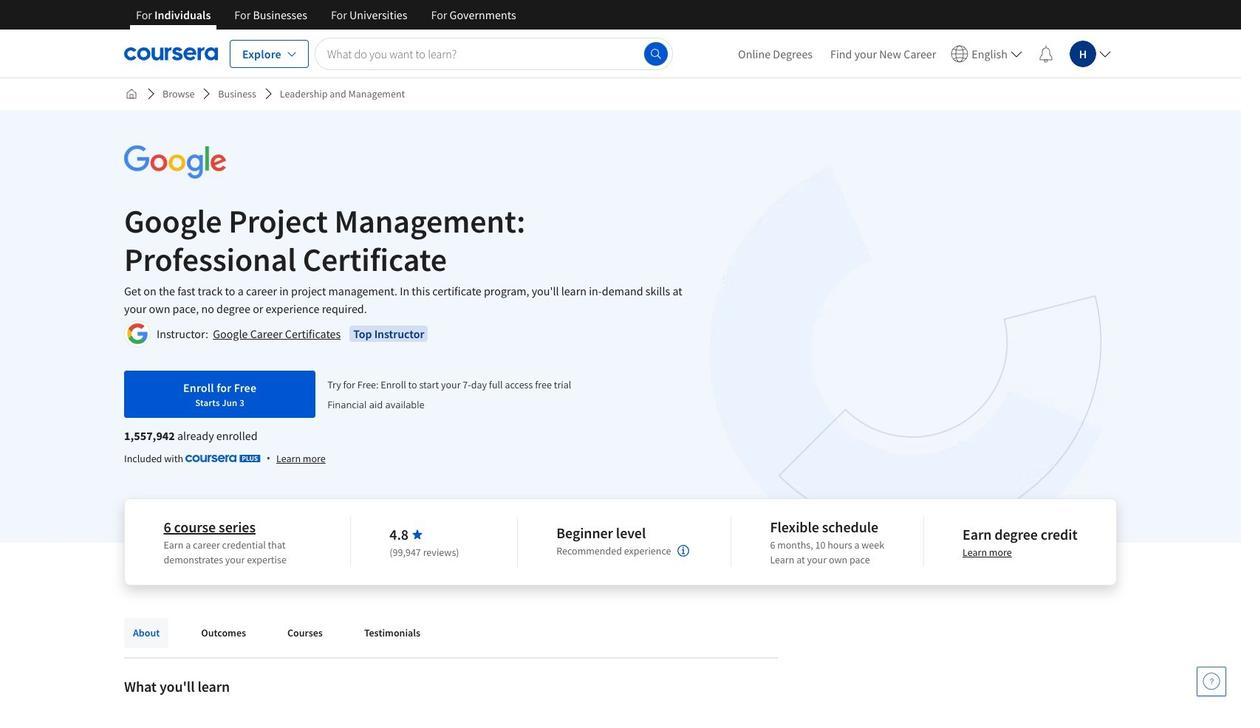 Task type: vqa. For each thing, say whether or not it's contained in the screenshot.
Go to certificate for Construction Engineering and Management MasterTrack® Certificate
no



Task type: locate. For each thing, give the bounding box(es) containing it.
None search field
[[315, 37, 673, 70]]

learn more about degree credit element
[[963, 545, 1012, 560]]

menu
[[729, 30, 1117, 78]]

google career certificates image
[[126, 323, 149, 345]]

coursera image
[[124, 42, 218, 65]]

home image
[[126, 88, 137, 100]]

What do you want to learn? text field
[[315, 37, 673, 70]]



Task type: describe. For each thing, give the bounding box(es) containing it.
help center image
[[1203, 673, 1221, 691]]

google image
[[124, 146, 226, 179]]

coursera plus image
[[185, 455, 261, 463]]

banner navigation
[[124, 0, 528, 30]]

information about difficulty level pre-requisites. image
[[677, 545, 689, 557]]



